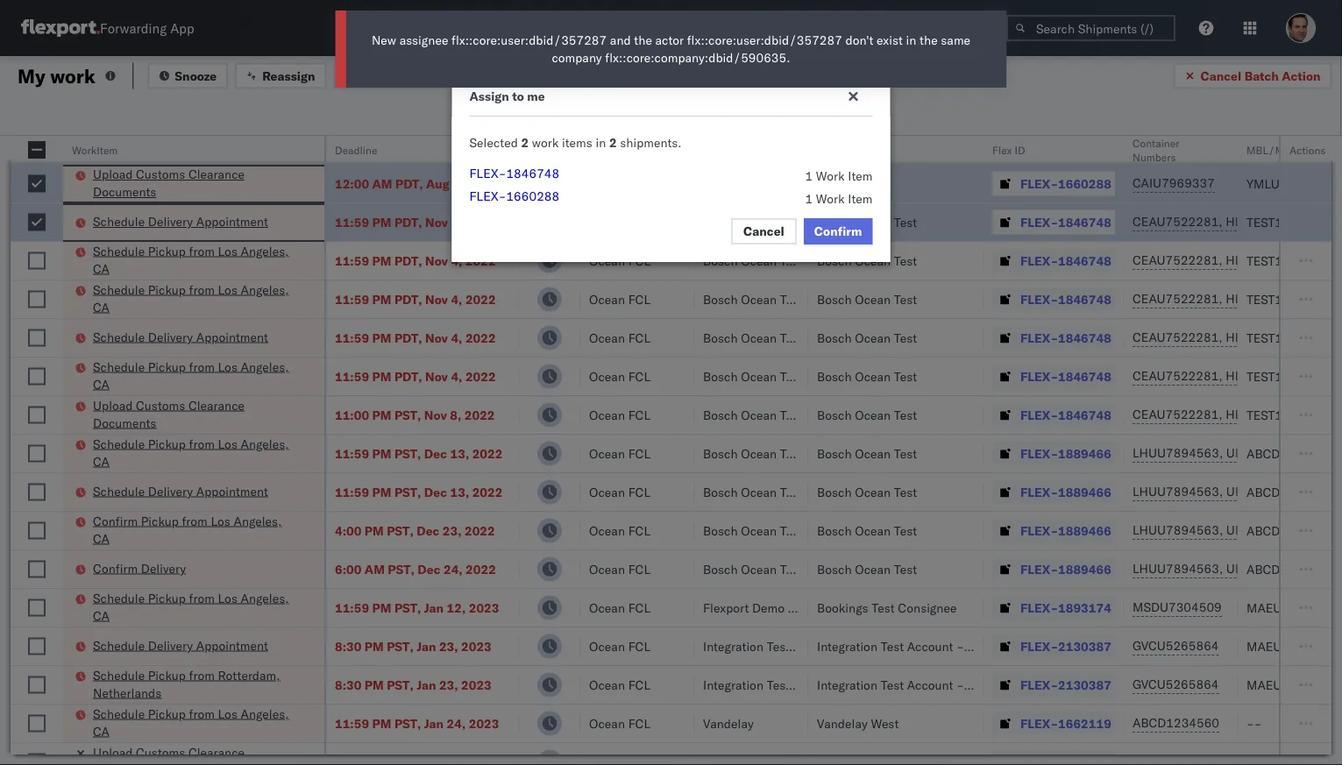 Task type: locate. For each thing, give the bounding box(es) containing it.
0 vertical spatial 1 work item
[[805, 168, 873, 184]]

snooze up "flex-1846748" link
[[528, 143, 562, 157]]

0 vertical spatial maeu9408431
[[1247, 639, 1335, 654]]

10 resize handle column header from the left
[[1311, 136, 1332, 765]]

work right my
[[50, 64, 95, 88]]

0 horizontal spatial cancel
[[744, 224, 785, 239]]

1 horizontal spatial cancel
[[1201, 68, 1242, 83]]

11:59 pm pst, dec 13, 2022 up 4:00 pm pst, dec 23, 2022
[[335, 484, 503, 500]]

13, down 8, at the left bottom of page
[[450, 446, 469, 461]]

in right exist
[[906, 32, 917, 48]]

3 4, from the top
[[451, 292, 462, 307]]

1 vertical spatial 1 work item
[[805, 191, 873, 206]]

1 vertical spatial snooze
[[528, 143, 562, 157]]

3 11:59 pm pdt, nov 4, 2022 from the top
[[335, 292, 496, 307]]

cancel
[[1201, 68, 1242, 83], [744, 224, 785, 239]]

1 horizontal spatial flx::core:user:dbid/357287
[[687, 32, 843, 48]]

10 ocean fcl from the top
[[589, 600, 651, 616]]

8:30 down 6:00
[[335, 639, 362, 654]]

flex-1889466
[[1021, 446, 1112, 461], [1021, 484, 1112, 500], [1021, 523, 1112, 538], [1021, 562, 1112, 577]]

company
[[552, 50, 602, 65]]

5 11:59 pm pdt, nov 4, 2022 from the top
[[335, 369, 496, 384]]

12:00 am pdt, aug 19, 2022
[[335, 176, 505, 191]]

bookings test consignee
[[817, 600, 957, 616]]

numbers
[[1133, 150, 1176, 164]]

4,
[[451, 214, 462, 230], [451, 253, 462, 268], [451, 292, 462, 307], [451, 330, 462, 345], [451, 369, 462, 384]]

1 abcdefg784565 from the top
[[1247, 446, 1342, 461]]

4, for fifth 'schedule pickup from los angeles, ca' button from the bottom of the page
[[451, 292, 462, 307]]

0 vertical spatial work
[[816, 168, 845, 184]]

0 horizontal spatial snooze
[[175, 68, 217, 83]]

0 horizontal spatial flx::core:user:dbid/357287
[[452, 32, 607, 48]]

assign to me
[[361, 68, 436, 83], [470, 89, 545, 104]]

1 horizontal spatial flex-1660288
[[1021, 176, 1112, 191]]

1 horizontal spatial in
[[906, 32, 917, 48]]

1 vertical spatial upload customs clearance documents button
[[93, 397, 302, 434]]

1 vertical spatial work
[[532, 135, 559, 150]]

fcl for second schedule pickup from los angeles, ca link from the bottom of the page
[[628, 600, 651, 616]]

3 uetu5238478 from the top
[[1227, 523, 1312, 538]]

1 vertical spatial documents
[[93, 415, 156, 431]]

8 resize handle column header from the left
[[1103, 136, 1124, 765]]

0 horizontal spatial --
[[817, 176, 832, 191]]

3 schedule pickup from los angeles, ca from the top
[[93, 359, 289, 392]]

schedule delivery appointment link for 1st schedule delivery appointment button from the bottom of the page
[[93, 637, 268, 655]]

pst, for second 'schedule pickup from los angeles, ca' button from the bottom
[[394, 600, 421, 616]]

work
[[816, 168, 845, 184], [816, 191, 845, 206]]

dec up 6:00 am pst, dec 24, 2022
[[417, 523, 440, 538]]

upload customs clearance documents for 11:00
[[93, 398, 245, 431]]

2 vertical spatial upload
[[93, 745, 133, 760]]

deadline button
[[326, 139, 502, 157]]

flexport. image
[[21, 19, 100, 37]]

1 integration from the top
[[817, 639, 878, 654]]

0 horizontal spatial assign
[[361, 68, 401, 83]]

dec
[[424, 446, 447, 461], [424, 484, 447, 500], [417, 523, 440, 538], [418, 562, 441, 577]]

flex-2130387 up flex-1662119 on the bottom of the page
[[1021, 677, 1112, 693]]

5 hlx from the top
[[1319, 368, 1342, 384]]

1 vertical spatial flexport demo consignee
[[703, 600, 847, 616]]

me down assignee
[[418, 68, 436, 83]]

1 vertical spatial item
[[848, 191, 873, 206]]

0 horizontal spatial 2
[[521, 135, 529, 150]]

3 flex-1889466 from the top
[[1021, 523, 1112, 538]]

2
[[521, 135, 529, 150], [609, 135, 617, 150]]

upload customs clearance documents link for 12:00 am pdt, aug 19, 2022
[[93, 166, 302, 201]]

0 horizontal spatial assign to me
[[361, 68, 436, 83]]

lagerfeld up flex-1662119 on the bottom of the page
[[993, 677, 1045, 693]]

mode button
[[580, 139, 677, 157]]

ocean fcl for schedule pickup from rotterdam, netherlands link
[[589, 677, 651, 693]]

4 appointment from the top
[[196, 638, 268, 653]]

schedule
[[93, 214, 145, 229], [93, 243, 145, 259], [93, 282, 145, 297], [93, 329, 145, 345], [93, 359, 145, 374], [93, 436, 145, 452], [93, 484, 145, 499], [93, 591, 145, 606], [93, 638, 145, 653], [93, 668, 145, 683], [93, 706, 145, 722]]

5 schedule pickup from los angeles, ca button from the top
[[93, 590, 302, 626]]

2 upload customs clearance documents link from the top
[[93, 397, 302, 432]]

ocean fcl for confirm pickup from los angeles, ca link
[[589, 523, 651, 538]]

1 vertical spatial me
[[527, 89, 545, 104]]

1 horizontal spatial work
[[532, 135, 559, 150]]

-
[[817, 176, 825, 191], [825, 176, 832, 191], [957, 639, 964, 654], [957, 677, 964, 693], [1247, 716, 1254, 731], [1254, 716, 1262, 731]]

11:59 pm pdt, nov 4, 2022 for fifth 'schedule pickup from los angeles, ca' button from the bottom of the page
[[335, 292, 496, 307]]

3 ocean fcl from the top
[[589, 330, 651, 345]]

0 vertical spatial upload customs clearance documents link
[[93, 166, 302, 201]]

0 vertical spatial integration
[[817, 639, 878, 654]]

1 vertical spatial integration
[[817, 677, 878, 693]]

13, up 4:00 pm pst, dec 23, 2022
[[450, 484, 469, 500]]

1 8:30 pm pst, jan 23, 2023 from the top
[[335, 639, 492, 654]]

ocean fcl for 4th schedule pickup from los angeles, ca link from the top of the page
[[589, 446, 651, 461]]

from inside schedule pickup from rotterdam, netherlands
[[189, 668, 215, 683]]

pdt,
[[395, 176, 423, 191], [394, 214, 422, 230], [394, 253, 422, 268], [394, 292, 422, 307], [394, 330, 422, 345], [394, 369, 422, 384]]

2 demo from the top
[[752, 600, 785, 616]]

0 vertical spatial 8:30 pm pst, jan 23, 2023
[[335, 639, 492, 654]]

1 upload customs clearance documents from the top
[[93, 167, 245, 199]]

1 flx::core:user:dbid/357287 from the left
[[452, 32, 607, 48]]

upload for 12:00 am pdt, aug 19, 2022
[[93, 167, 133, 182]]

flexport demo consignee
[[703, 176, 847, 191], [703, 600, 847, 616]]

cancel for cancel batch action
[[1201, 68, 1242, 83]]

demo up the cancel button
[[752, 176, 785, 191]]

0 vertical spatial item
[[848, 168, 873, 184]]

fcl for 1st schedule pickup from los angeles, ca link from the top
[[628, 253, 651, 268]]

confirm inside 'confirm pickup from los angeles, ca'
[[93, 513, 138, 529]]

flex-1660288 down flex id button
[[1021, 176, 1112, 191]]

0 vertical spatial account
[[907, 639, 954, 654]]

2023 for sixth schedule pickup from los angeles, ca link
[[469, 716, 499, 731]]

schedule delivery appointment link for third schedule delivery appointment button from the top of the page
[[93, 483, 268, 500]]

4 schedule pickup from los angeles, ca from the top
[[93, 436, 289, 469]]

angeles, for 1st schedule pickup from los angeles, ca link from the top
[[241, 243, 289, 259]]

integration test account - karl lagerfeld down bookings test consignee
[[817, 639, 1045, 654]]

0 horizontal spatial the
[[634, 32, 652, 48]]

flex-1893174 button
[[993, 596, 1115, 620], [993, 596, 1115, 620]]

cancel for cancel
[[744, 224, 785, 239]]

23, up 6:00 am pst, dec 24, 2022
[[443, 523, 462, 538]]

1 vertical spatial upload customs clearance documents link
[[93, 397, 302, 432]]

1 horizontal spatial 2
[[609, 135, 617, 150]]

8:30 up 11:59 pm pst, jan 24, 2023
[[335, 677, 362, 693]]

0 vertical spatial cancel
[[1201, 68, 1242, 83]]

0 vertical spatial 11:59 pm pst, dec 13, 2022
[[335, 446, 503, 461]]

jan for second schedule pickup from los angeles, ca link from the bottom of the page
[[424, 600, 444, 616]]

flex-1662119 button
[[993, 712, 1115, 736], [993, 712, 1115, 736]]

assign down new
[[361, 68, 401, 83]]

pickup inside 'confirm pickup from los angeles, ca'
[[141, 513, 179, 529]]

los inside 'confirm pickup from los angeles, ca'
[[211, 513, 230, 529]]

4 fcl from the top
[[628, 369, 651, 384]]

0 horizontal spatial vandelay
[[703, 716, 754, 731]]

resize handle column header
[[42, 136, 63, 765], [303, 136, 324, 765], [498, 136, 519, 765], [559, 136, 580, 765], [673, 136, 694, 765], [787, 136, 808, 765], [963, 136, 984, 765], [1103, 136, 1124, 765], [1217, 136, 1238, 765], [1311, 136, 1332, 765]]

1 vandelay from the left
[[703, 716, 754, 731]]

1 vertical spatial account
[[907, 677, 954, 693]]

1 vertical spatial 1
[[805, 191, 813, 206]]

6 ca from the top
[[93, 608, 110, 623]]

0 horizontal spatial in
[[596, 135, 606, 150]]

1 horizontal spatial 1660288
[[1058, 176, 1112, 191]]

cancel left batch
[[1201, 68, 1242, 83]]

flex- inside flex-1660288 link
[[470, 189, 506, 204]]

1660288 down "flex-1846748" link
[[506, 189, 560, 204]]

angeles, for confirm pickup from los angeles, ca link
[[234, 513, 282, 529]]

1 vertical spatial assign to me
[[470, 89, 545, 104]]

2 vertical spatial documents
[[93, 762, 156, 765]]

ocean fcl for second schedule pickup from los angeles, ca link from the bottom of the page
[[589, 600, 651, 616]]

1 vertical spatial confirm
[[93, 513, 138, 529]]

1 horizontal spatial --
[[1247, 716, 1262, 731]]

1 horizontal spatial to
[[512, 89, 524, 104]]

2 uetu5238478 from the top
[[1227, 484, 1312, 499]]

3 appointment from the top
[[196, 484, 268, 499]]

confirm for confirm delivery
[[93, 561, 138, 576]]

schedule delivery appointment for 1st schedule delivery appointment button from the bottom of the page
[[93, 638, 268, 653]]

5 fcl from the top
[[628, 407, 651, 423]]

5 ocean fcl from the top
[[589, 407, 651, 423]]

1 ca from the top
[[93, 261, 110, 276]]

24,
[[444, 562, 463, 577], [447, 716, 466, 731]]

1 vertical spatial upload customs clearance documents
[[93, 398, 245, 431]]

confirm delivery button
[[93, 560, 186, 579]]

confirm down 'confirm pickup from los angeles, ca'
[[93, 561, 138, 576]]

dec up 11:59 pm pst, jan 12, 2023 at the bottom left of page
[[418, 562, 441, 577]]

customs
[[136, 167, 185, 182], [136, 398, 185, 413], [136, 745, 185, 760]]

to
[[404, 68, 415, 83], [512, 89, 524, 104]]

mbl/mawb
[[1247, 143, 1308, 157]]

item
[[848, 168, 873, 184], [848, 191, 873, 206]]

5 schedule from the top
[[93, 359, 145, 374]]

11:59 pm pst, dec 13, 2022 down 11:00 pm pst, nov 8, 2022
[[335, 446, 503, 461]]

pst, for 11:00 pm pst, nov 8, 2022 upload customs clearance documents button
[[394, 407, 421, 423]]

assign to me inside button
[[361, 68, 436, 83]]

1889466
[[1058, 446, 1112, 461], [1058, 484, 1112, 500], [1058, 523, 1112, 538], [1058, 562, 1112, 577]]

0 vertical spatial documents
[[93, 184, 156, 199]]

schedule for second 'schedule pickup from los angeles, ca' button from the bottom
[[93, 591, 145, 606]]

ca for 4th schedule pickup from los angeles, ca link from the top of the page
[[93, 454, 110, 469]]

24, for 2023
[[447, 716, 466, 731]]

snooze down app
[[175, 68, 217, 83]]

work left items
[[532, 135, 559, 150]]

netherlands
[[93, 685, 162, 701]]

integration test account - karl lagerfeld up west
[[817, 677, 1045, 693]]

1 upload from the top
[[93, 167, 133, 182]]

demo left bookings
[[752, 600, 785, 616]]

-- right abcd1234560
[[1247, 716, 1262, 731]]

1 vertical spatial gvcu5265864
[[1133, 677, 1219, 692]]

to inside button
[[404, 68, 415, 83]]

confirm
[[814, 224, 862, 239], [93, 513, 138, 529], [93, 561, 138, 576]]

fcl for upload customs clearance documents link for 11:00 pm pst, nov 8, 2022
[[628, 407, 651, 423]]

2 schedule delivery appointment link from the top
[[93, 328, 268, 346]]

upload customs clearance documents link
[[93, 166, 302, 201], [93, 397, 302, 432], [93, 744, 302, 765]]

9 11:59 from the top
[[335, 716, 369, 731]]

2 appointment from the top
[[196, 329, 268, 345]]

documents for 12:00 am pdt, aug 19, 2022
[[93, 184, 156, 199]]

work
[[50, 64, 95, 88], [532, 135, 559, 150]]

ca for 1st schedule pickup from los angeles, ca link from the top
[[93, 261, 110, 276]]

2 right items
[[609, 135, 617, 150]]

app
[[170, 20, 194, 36]]

documents for 11:00 pm pst, nov 8, 2022
[[93, 415, 156, 431]]

0 vertical spatial work
[[50, 64, 95, 88]]

flex-1846748
[[470, 166, 560, 181], [1021, 214, 1112, 230], [1021, 253, 1112, 268], [1021, 292, 1112, 307], [1021, 330, 1112, 345], [1021, 369, 1112, 384], [1021, 407, 1112, 423]]

0 vertical spatial 1
[[805, 168, 813, 184]]

pst,
[[394, 407, 421, 423], [394, 446, 421, 461], [394, 484, 421, 500], [387, 523, 414, 538], [388, 562, 415, 577], [394, 600, 421, 616], [387, 639, 414, 654], [387, 677, 414, 693], [394, 716, 421, 731]]

1 vertical spatial 2130387
[[1058, 677, 1112, 693]]

test
[[780, 214, 803, 230], [894, 214, 917, 230], [780, 253, 803, 268], [894, 253, 917, 268], [780, 292, 803, 307], [894, 292, 917, 307], [780, 330, 803, 345], [894, 330, 917, 345], [780, 369, 803, 384], [894, 369, 917, 384], [780, 407, 803, 423], [894, 407, 917, 423], [780, 446, 803, 461], [894, 446, 917, 461], [780, 484, 803, 500], [894, 484, 917, 500], [780, 523, 803, 538], [894, 523, 917, 538], [780, 562, 803, 577], [894, 562, 917, 577], [872, 600, 895, 616], [881, 639, 904, 654], [881, 677, 904, 693]]

clearance for 12:00 am pdt, aug 19, 2022
[[188, 167, 245, 182]]

0 vertical spatial in
[[906, 32, 917, 48]]

1 vertical spatial demo
[[752, 600, 785, 616]]

1 appointment from the top
[[196, 214, 268, 229]]

0 vertical spatial flexport
[[703, 176, 749, 191]]

flex-2130387 button
[[993, 634, 1115, 659], [993, 634, 1115, 659], [993, 673, 1115, 697], [993, 673, 1115, 697]]

angeles, for sixth schedule pickup from los angeles, ca link
[[241, 706, 289, 722]]

0 vertical spatial customs
[[136, 167, 185, 182]]

1 vertical spatial --
[[1247, 716, 1262, 731]]

12:00
[[335, 176, 369, 191]]

ocean fcl
[[589, 253, 651, 268], [589, 292, 651, 307], [589, 330, 651, 345], [589, 369, 651, 384], [589, 407, 651, 423], [589, 446, 651, 461], [589, 484, 651, 500], [589, 523, 651, 538], [589, 562, 651, 577], [589, 600, 651, 616], [589, 639, 651, 654], [589, 677, 651, 693], [589, 716, 651, 731]]

0 vertical spatial upload
[[93, 167, 133, 182]]

schedule delivery appointment
[[93, 214, 268, 229], [93, 329, 268, 345], [93, 484, 268, 499], [93, 638, 268, 653]]

fcl
[[628, 253, 651, 268], [628, 292, 651, 307], [628, 330, 651, 345], [628, 369, 651, 384], [628, 407, 651, 423], [628, 446, 651, 461], [628, 484, 651, 500], [628, 523, 651, 538], [628, 562, 651, 577], [628, 600, 651, 616], [628, 639, 651, 654], [628, 677, 651, 693], [628, 716, 651, 731]]

2 4, from the top
[[451, 253, 462, 268]]

0 vertical spatial --
[[817, 176, 832, 191]]

2 vertical spatial 23,
[[439, 677, 458, 693]]

flx::core:user:dbid/357287 up flx::core:company:dbid/590635.
[[687, 32, 843, 48]]

0 vertical spatial am
[[372, 176, 392, 191]]

0 horizontal spatial 1660288
[[506, 189, 560, 204]]

flex-1660288
[[1021, 176, 1112, 191], [470, 189, 560, 204]]

0 vertical spatial confirm
[[814, 224, 862, 239]]

11:59 pm pdt, nov 4, 2022
[[335, 214, 496, 230], [335, 253, 496, 268], [335, 292, 496, 307], [335, 330, 496, 345], [335, 369, 496, 384]]

1 vertical spatial customs
[[136, 398, 185, 413]]

1 vertical spatial lagerfeld
[[993, 677, 1045, 693]]

demo
[[752, 176, 785, 191], [752, 600, 785, 616]]

assign up selected
[[470, 89, 509, 104]]

integration
[[817, 639, 878, 654], [817, 677, 878, 693]]

0 vertical spatial upload customs clearance documents button
[[93, 166, 302, 203]]

2 hlx from the top
[[1319, 253, 1342, 268]]

am for pdt,
[[372, 176, 392, 191]]

to up selected
[[512, 89, 524, 104]]

account
[[907, 639, 954, 654], [907, 677, 954, 693]]

ocean fcl for fourth schedule pickup from los angeles, ca link from the bottom of the page
[[589, 369, 651, 384]]

1 vertical spatial integration test account - karl lagerfeld
[[817, 677, 1045, 693]]

1 vertical spatial 8:30
[[335, 677, 362, 693]]

cancel left confirm button
[[744, 224, 785, 239]]

schedule pickup from los angeles, ca for fifth schedule pickup from los angeles, ca link from the bottom
[[93, 282, 289, 315]]

ocean fcl for upload customs clearance documents link for 11:00 pm pst, nov 8, 2022
[[589, 407, 651, 423]]

1662119
[[1058, 716, 1112, 731]]

2130387 down '1893174'
[[1058, 639, 1112, 654]]

1 horizontal spatial vandelay
[[817, 716, 868, 731]]

1
[[805, 168, 813, 184], [805, 191, 813, 206]]

1 work item for flex-1660288
[[805, 191, 873, 206]]

0 vertical spatial lagerfeld
[[993, 639, 1045, 654]]

0 horizontal spatial flex-1660288
[[470, 189, 560, 204]]

0 vertical spatial integration test account - karl lagerfeld
[[817, 639, 1045, 654]]

angeles, for second schedule pickup from los angeles, ca link from the bottom of the page
[[241, 591, 289, 606]]

5 4, from the top
[[451, 369, 462, 384]]

ceau7522281, hlxu6269489, hlx
[[1133, 214, 1342, 229], [1133, 253, 1342, 268], [1133, 291, 1342, 306], [1133, 330, 1342, 345], [1133, 368, 1342, 384], [1133, 407, 1342, 422]]

same
[[941, 32, 971, 48]]

schedule pickup from los angeles, ca for fourth schedule pickup from los angeles, ca link from the bottom of the page
[[93, 359, 289, 392]]

-- up confirm button
[[817, 176, 832, 191]]

gvcu5265864 down msdu7304509
[[1133, 638, 1219, 654]]

2 11:59 pm pdt, nov 4, 2022 from the top
[[335, 253, 496, 268]]

assignee
[[400, 32, 448, 48]]

3 upload customs clearance documents from the top
[[93, 745, 245, 765]]

1 vertical spatial 8:30 pm pst, jan 23, 2023
[[335, 677, 492, 693]]

2 upload customs clearance documents button from the top
[[93, 397, 302, 434]]

1 vertical spatial clearance
[[188, 398, 245, 413]]

1 vertical spatial karl
[[968, 677, 990, 693]]

0 vertical spatial assign
[[361, 68, 401, 83]]

1 horizontal spatial assign to me
[[470, 89, 545, 104]]

flex-1889466 button
[[993, 441, 1115, 466], [993, 441, 1115, 466], [993, 480, 1115, 505], [993, 480, 1115, 505], [993, 519, 1115, 543], [993, 519, 1115, 543], [993, 557, 1115, 582], [993, 557, 1115, 582]]

angeles, inside 'confirm pickup from los angeles, ca'
[[234, 513, 282, 529]]

assign to me down new
[[361, 68, 436, 83]]

flx::core:user:dbid/357287
[[452, 32, 607, 48], [687, 32, 843, 48]]

fcl for 4th schedule pickup from los angeles, ca link from the top of the page
[[628, 446, 651, 461]]

to down assignee
[[404, 68, 415, 83]]

confirm up confirm delivery
[[93, 513, 138, 529]]

pickup
[[148, 243, 186, 259], [148, 282, 186, 297], [148, 359, 186, 374], [148, 436, 186, 452], [141, 513, 179, 529], [148, 591, 186, 606], [148, 668, 186, 683], [148, 706, 186, 722]]

ca
[[93, 261, 110, 276], [93, 299, 110, 315], [93, 377, 110, 392], [93, 454, 110, 469], [93, 531, 110, 546], [93, 608, 110, 623], [93, 724, 110, 739]]

don't
[[846, 32, 874, 48]]

exist
[[877, 32, 903, 48]]

2 1 work item from the top
[[805, 191, 873, 206]]

11 schedule from the top
[[93, 706, 145, 722]]

consignee
[[788, 176, 847, 191], [788, 600, 847, 616], [898, 600, 957, 616]]

2 customs from the top
[[136, 398, 185, 413]]

7 schedule from the top
[[93, 484, 145, 499]]

0 vertical spatial upload customs clearance documents
[[93, 167, 245, 199]]

1 the from the left
[[634, 32, 652, 48]]

3 clearance from the top
[[188, 745, 245, 760]]

1 vertical spatial assign
[[470, 89, 509, 104]]

None checkbox
[[28, 175, 46, 192], [28, 214, 46, 231], [28, 291, 46, 308], [28, 329, 46, 347], [28, 406, 46, 424], [28, 522, 46, 540], [28, 676, 46, 694], [28, 715, 46, 733], [28, 175, 46, 192], [28, 214, 46, 231], [28, 291, 46, 308], [28, 329, 46, 347], [28, 406, 46, 424], [28, 522, 46, 540], [28, 676, 46, 694], [28, 715, 46, 733]]

action
[[1282, 68, 1321, 83]]

6 11:59 from the top
[[335, 446, 369, 461]]

appointment
[[196, 214, 268, 229], [196, 329, 268, 345], [196, 484, 268, 499], [196, 638, 268, 653]]

nov
[[425, 214, 448, 230], [425, 253, 448, 268], [425, 292, 448, 307], [425, 330, 448, 345], [425, 369, 448, 384], [424, 407, 447, 423]]

1 vertical spatial upload
[[93, 398, 133, 413]]

pst, for third 'schedule pickup from los angeles, ca' button from the bottom
[[394, 446, 421, 461]]

0 vertical spatial snooze
[[175, 68, 217, 83]]

uetu5238478
[[1227, 445, 1312, 461], [1227, 484, 1312, 499], [1227, 523, 1312, 538], [1227, 561, 1312, 576]]

2 documents from the top
[[93, 415, 156, 431]]

8 schedule from the top
[[93, 591, 145, 606]]

2 right selected
[[521, 135, 529, 150]]

upload customs clearance documents for 12:00
[[93, 167, 245, 199]]

1 uetu5238478 from the top
[[1227, 445, 1312, 461]]

confirm right the cancel button
[[814, 224, 862, 239]]

2 schedule pickup from los angeles, ca from the top
[[93, 282, 289, 315]]

3 hlxu6269489, from the top
[[1226, 291, 1316, 306]]

clearance for 11:00 pm pst, nov 8, 2022
[[188, 398, 245, 413]]

in
[[906, 32, 917, 48], [596, 135, 606, 150]]

1 11:59 pm pdt, nov 4, 2022 from the top
[[335, 214, 496, 230]]

1 schedule pickup from los angeles, ca from the top
[[93, 243, 289, 276]]

0 horizontal spatial me
[[418, 68, 436, 83]]

0 vertical spatial clearance
[[188, 167, 245, 182]]

confirm for confirm
[[814, 224, 862, 239]]

the right 'and'
[[634, 32, 652, 48]]

11:59 pm pdt, nov 4, 2022 for 3rd 'schedule pickup from los angeles, ca' button
[[335, 369, 496, 384]]

gvcu5265864 up abcd1234560
[[1133, 677, 1219, 692]]

schedule inside schedule pickup from rotterdam, netherlands
[[93, 668, 145, 683]]

ca inside 'confirm pickup from los angeles, ca'
[[93, 531, 110, 546]]

in right items
[[596, 135, 606, 150]]

schedule for fifth 'schedule pickup from los angeles, ca' button from the bottom of the page
[[93, 282, 145, 297]]

0 vertical spatial 13,
[[450, 446, 469, 461]]

None checkbox
[[28, 141, 46, 159], [28, 252, 46, 270], [28, 368, 46, 385], [28, 445, 46, 463], [28, 484, 46, 501], [28, 561, 46, 578], [28, 599, 46, 617], [28, 638, 46, 655], [28, 754, 46, 765], [28, 141, 46, 159], [28, 252, 46, 270], [28, 368, 46, 385], [28, 445, 46, 463], [28, 484, 46, 501], [28, 561, 46, 578], [28, 599, 46, 617], [28, 638, 46, 655], [28, 754, 46, 765]]

delivery inside confirm delivery link
[[141, 561, 186, 576]]

0 vertical spatial 24,
[[444, 562, 463, 577]]

8:30 pm pst, jan 23, 2023 down 11:59 pm pst, jan 12, 2023 at the bottom left of page
[[335, 639, 492, 654]]

integration up vandelay west
[[817, 677, 878, 693]]

numbe
[[1311, 143, 1342, 157]]

1660288 down flex id button
[[1058, 176, 1112, 191]]

1 vertical spatial 24,
[[447, 716, 466, 731]]

jan for schedule pickup from rotterdam, netherlands link
[[417, 677, 436, 693]]

5 schedule pickup from los angeles, ca from the top
[[93, 591, 289, 623]]

2 vertical spatial customs
[[136, 745, 185, 760]]

schedule for 1st schedule delivery appointment button from the bottom of the page
[[93, 638, 145, 653]]

upload
[[93, 167, 133, 182], [93, 398, 133, 413], [93, 745, 133, 760]]

8,
[[450, 407, 461, 423]]

2 clearance from the top
[[188, 398, 245, 413]]

flx::core:user:dbid/357287 up the company at the left of page
[[452, 32, 607, 48]]

item for flex-1846748
[[848, 168, 873, 184]]

gvcu5265864
[[1133, 638, 1219, 654], [1133, 677, 1219, 692]]

new
[[372, 32, 396, 48]]

pst, for schedule pickup from rotterdam, netherlands button
[[387, 677, 414, 693]]

assign
[[361, 68, 401, 83], [470, 89, 509, 104]]

cancel inside button
[[1201, 68, 1242, 83]]

2 flex-1889466 from the top
[[1021, 484, 1112, 500]]

assign to me up selected
[[470, 89, 545, 104]]

5 11:59 from the top
[[335, 369, 369, 384]]

2 vertical spatial upload customs clearance documents
[[93, 745, 245, 765]]

bosch ocean test
[[703, 214, 803, 230], [817, 214, 917, 230], [703, 253, 803, 268], [817, 253, 917, 268], [703, 292, 803, 307], [817, 292, 917, 307], [703, 330, 803, 345], [817, 330, 917, 345], [703, 369, 803, 384], [817, 369, 917, 384], [703, 407, 803, 423], [817, 407, 917, 423], [703, 446, 803, 461], [817, 446, 917, 461], [703, 484, 803, 500], [817, 484, 917, 500], [703, 523, 803, 538], [817, 523, 917, 538], [703, 562, 803, 577], [817, 562, 917, 577]]

7 fcl from the top
[[628, 484, 651, 500]]

integration down bookings
[[817, 639, 878, 654]]

flex-1660288 down "flex-1846748" link
[[470, 189, 560, 204]]

4 resize handle column header from the left
[[559, 136, 580, 765]]

fcl for sixth schedule pickup from los angeles, ca link
[[628, 716, 651, 731]]

23, for schedule pickup from rotterdam, netherlands
[[439, 677, 458, 693]]

12 fcl from the top
[[628, 677, 651, 693]]

2023 for second schedule pickup from los angeles, ca link from the bottom of the page
[[469, 600, 499, 616]]

me up selected 2 work items in 2 shipments. at the top of page
[[527, 89, 545, 104]]

0 vertical spatial me
[[418, 68, 436, 83]]

2 schedule pickup from los angeles, ca button from the top
[[93, 281, 302, 318]]

11:00 pm pst, nov 8, 2022
[[335, 407, 495, 423]]

am right "12:00"
[[372, 176, 392, 191]]

ocean fcl for 1st schedule pickup from los angeles, ca link from the top
[[589, 253, 651, 268]]

1 account from the top
[[907, 639, 954, 654]]

2 vertical spatial upload customs clearance documents link
[[93, 744, 302, 765]]

23, down 12,
[[439, 639, 458, 654]]

cancel inside button
[[744, 224, 785, 239]]

mbl/mawb numbe
[[1247, 143, 1342, 157]]

the left 'same'
[[920, 32, 938, 48]]

0 vertical spatial flexport demo consignee
[[703, 176, 847, 191]]

1 hlxu6269489, from the top
[[1226, 214, 1316, 229]]

angeles, for 4th schedule pickup from los angeles, ca link from the top of the page
[[241, 436, 289, 452]]

1 flexport demo consignee from the top
[[703, 176, 847, 191]]

am right 6:00
[[365, 562, 385, 577]]

4 ca from the top
[[93, 454, 110, 469]]

2 2 from the left
[[609, 135, 617, 150]]

1 lagerfeld from the top
[[993, 639, 1045, 654]]

fcl for fifth schedule pickup from los angeles, ca link from the bottom
[[628, 292, 651, 307]]

lagerfeld down flex-1893174 on the bottom right of page
[[993, 639, 1045, 654]]

flex-2130387 down flex-1893174 on the bottom right of page
[[1021, 639, 1112, 654]]

0 horizontal spatial work
[[50, 64, 95, 88]]

batch
[[1245, 68, 1279, 83]]

2130387 up 1662119
[[1058, 677, 1112, 693]]

8:30 pm pst, jan 23, 2023 up 11:59 pm pst, jan 24, 2023
[[335, 677, 492, 693]]

0 vertical spatial assign to me
[[361, 68, 436, 83]]

1 vertical spatial flex-2130387
[[1021, 677, 1112, 693]]

6 hlx from the top
[[1319, 407, 1342, 422]]

2 flexport from the top
[[703, 600, 749, 616]]

2023 for schedule pickup from rotterdam, netherlands link
[[461, 677, 492, 693]]

1 horizontal spatial snooze
[[528, 143, 562, 157]]

0 vertical spatial 2130387
[[1058, 639, 1112, 654]]

2 ca from the top
[[93, 299, 110, 315]]

1 vertical spatial am
[[365, 562, 385, 577]]

1 maeu9408431 from the top
[[1247, 639, 1335, 654]]

1 hlx from the top
[[1319, 214, 1342, 229]]

23, up 11:59 pm pst, jan 24, 2023
[[439, 677, 458, 693]]

3 hlx from the top
[[1319, 291, 1342, 306]]

maeu9408431
[[1247, 639, 1335, 654], [1247, 677, 1335, 693]]

13 fcl from the top
[[628, 716, 651, 731]]



Task type: vqa. For each thing, say whether or not it's contained in the screenshot.
Forwarding App
yes



Task type: describe. For each thing, give the bounding box(es) containing it.
9 ocean fcl from the top
[[589, 562, 651, 577]]

3 abcdefg784565 from the top
[[1247, 523, 1342, 538]]

6 hlxu6269489, from the top
[[1226, 407, 1316, 422]]

9 resize handle column header from the left
[[1217, 136, 1238, 765]]

pst, for confirm pickup from los angeles, ca button
[[387, 523, 414, 538]]

bookings
[[817, 600, 869, 616]]

workitem
[[72, 143, 118, 157]]

1893174
[[1058, 600, 1112, 616]]

2 karl from the top
[[968, 677, 990, 693]]

reassign button
[[235, 63, 327, 89]]

2 lagerfeld from the top
[[993, 677, 1045, 693]]

4:00
[[335, 523, 362, 538]]

3 upload from the top
[[93, 745, 133, 760]]

8 11:59 from the top
[[335, 600, 369, 616]]

my
[[18, 64, 45, 88]]

upload customs clearance documents button for 12:00 am pdt, aug 19, 2022
[[93, 166, 302, 203]]

schedule pickup from rotterdam, netherlands button
[[93, 667, 302, 704]]

and
[[610, 32, 631, 48]]

1 horizontal spatial assign
[[470, 89, 509, 104]]

2 gvcu5265864 from the top
[[1133, 677, 1219, 692]]

abcd1234560
[[1133, 715, 1220, 731]]

3 11:59 from the top
[[335, 292, 369, 307]]

7 ocean fcl from the top
[[589, 484, 651, 500]]

3 schedule pickup from los angeles, ca link from the top
[[93, 358, 302, 393]]

schedule for 6th 'schedule pickup from los angeles, ca' button from the top of the page
[[93, 706, 145, 722]]

vandelay for vandelay
[[703, 716, 754, 731]]

schedule for 3rd 'schedule pickup from los angeles, ca' button
[[93, 359, 145, 374]]

4 lhuu7894563, from the top
[[1133, 561, 1223, 576]]

shipments.
[[620, 135, 682, 150]]

1 vertical spatial in
[[596, 135, 606, 150]]

1 ceau7522281, from the top
[[1133, 214, 1223, 229]]

1846748 inside "flex-1846748" link
[[506, 166, 560, 181]]

container numbers button
[[1124, 132, 1221, 164]]

2 flx::core:user:dbid/357287 from the left
[[687, 32, 843, 48]]

19,
[[453, 176, 472, 191]]

work for flex-1660288
[[816, 191, 845, 206]]

Search Shipments (/) text field
[[1007, 15, 1176, 41]]

4 lhuu7894563, uetu5238478 from the top
[[1133, 561, 1312, 576]]

2 schedule delivery appointment button from the top
[[93, 328, 268, 348]]

1 flex-1889466 from the top
[[1021, 446, 1112, 461]]

workitem button
[[63, 139, 307, 157]]

1 horizontal spatial me
[[527, 89, 545, 104]]

schedule delivery appointment link for third schedule delivery appointment button from the bottom
[[93, 328, 268, 346]]

fcl for confirm pickup from los angeles, ca link
[[628, 523, 651, 538]]

3 resize handle column header from the left
[[498, 136, 519, 765]]

12,
[[447, 600, 466, 616]]

hlx for fifth 'schedule pickup from los angeles, ca' button from the bottom of the page
[[1319, 291, 1342, 306]]

confirm button
[[804, 218, 873, 245]]

1 integration test account - karl lagerfeld from the top
[[817, 639, 1045, 654]]

caiu7969337
[[1133, 175, 1215, 191]]

1 2130387 from the top
[[1058, 639, 1112, 654]]

vandelay west
[[817, 716, 899, 731]]

1 13, from the top
[[450, 446, 469, 461]]

item for flex-1660288
[[848, 191, 873, 206]]

my work
[[18, 64, 95, 88]]

3 schedule delivery appointment button from the top
[[93, 483, 268, 502]]

container numbers
[[1133, 136, 1180, 164]]

2 8:30 from the top
[[335, 677, 362, 693]]

customs for 12:00
[[136, 167, 185, 182]]

4 4, from the top
[[451, 330, 462, 345]]

4 schedule delivery appointment button from the top
[[93, 637, 268, 656]]

schedule delivery appointment link for 4th schedule delivery appointment button from the bottom
[[93, 213, 268, 231]]

jan for sixth schedule pickup from los angeles, ca link
[[424, 716, 444, 731]]

angeles, for fourth schedule pickup from los angeles, ca link from the bottom of the page
[[241, 359, 289, 374]]

selected
[[470, 135, 518, 150]]

schedule for third 'schedule pickup from los angeles, ca' button from the bottom
[[93, 436, 145, 452]]

ca for sixth schedule pickup from los angeles, ca link
[[93, 724, 110, 739]]

4, for 3rd 'schedule pickup from los angeles, ca' button
[[451, 369, 462, 384]]

confirm delivery
[[93, 561, 186, 576]]

new assignee flx::core:user:dbid/357287 and the actor flx::core:user:dbid/357287 don't exist in the same company flx::core:company:dbid/590635.
[[372, 32, 971, 65]]

mode
[[589, 143, 616, 157]]

fcl for fourth schedule pickup from los angeles, ca link from the bottom of the page
[[628, 369, 651, 384]]

flex id button
[[984, 139, 1107, 157]]

cancel batch action
[[1201, 68, 1321, 83]]

2 1889466 from the top
[[1058, 484, 1112, 500]]

vandelay for vandelay west
[[817, 716, 868, 731]]

hlx for 6th 'schedule pickup from los angeles, ca' button from the bottom
[[1319, 253, 1342, 268]]

cancel button
[[731, 218, 797, 245]]

2 2130387 from the top
[[1058, 677, 1112, 693]]

maeu9736123
[[1247, 600, 1335, 616]]

mbl/mawb numbe button
[[1238, 139, 1342, 157]]

ymluw2366793
[[1247, 176, 1342, 191]]

1 vertical spatial 23,
[[439, 639, 458, 654]]

9 fcl from the top
[[628, 562, 651, 577]]

23, for confirm pickup from los angeles, ca
[[443, 523, 462, 538]]

4 hlxu6269489, from the top
[[1226, 330, 1316, 345]]

snooze button
[[148, 63, 228, 89]]

3 test123456 from the top
[[1247, 292, 1321, 307]]

forwarding app
[[100, 20, 194, 36]]

customs for 11:00
[[136, 398, 185, 413]]

confirm pickup from los angeles, ca link
[[93, 512, 302, 548]]

11:59 pm pst, jan 12, 2023
[[335, 600, 499, 616]]

3 schedule pickup from los angeles, ca button from the top
[[93, 358, 302, 395]]

3 documents from the top
[[93, 762, 156, 765]]

schedule delivery appointment for third schedule delivery appointment button from the top of the page
[[93, 484, 268, 499]]

1 for 1846748
[[805, 168, 813, 184]]

from inside 'confirm pickup from los angeles, ca'
[[182, 513, 208, 529]]

flex id
[[993, 143, 1026, 157]]

24, for 2022
[[444, 562, 463, 577]]

flx::core:company:dbid/590635.
[[605, 50, 791, 65]]

5 resize handle column header from the left
[[673, 136, 694, 765]]

id
[[1015, 143, 1026, 157]]

6 ceau7522281, from the top
[[1133, 407, 1223, 422]]

4 ceau7522281, from the top
[[1133, 330, 1223, 345]]

2 hlxu6269489, from the top
[[1226, 253, 1316, 268]]

4 schedule pickup from los angeles, ca button from the top
[[93, 435, 302, 472]]

pst, for 6th 'schedule pickup from los angeles, ca' button from the top of the page
[[394, 716, 421, 731]]

msdu7304509
[[1133, 600, 1222, 615]]

1 test123456 from the top
[[1247, 214, 1321, 230]]

am for pst,
[[365, 562, 385, 577]]

schedule pickup from los angeles, ca for 4th schedule pickup from los angeles, ca link from the top of the page
[[93, 436, 289, 469]]

1 11:59 pm pst, dec 13, 2022 from the top
[[335, 446, 503, 461]]

2 resize handle column header from the left
[[303, 136, 324, 765]]

1 11:59 from the top
[[335, 214, 369, 230]]

6:00
[[335, 562, 362, 577]]

1 schedule delivery appointment button from the top
[[93, 213, 268, 232]]

flex-1660288 link
[[470, 189, 560, 208]]

work for flex-1846748
[[816, 168, 845, 184]]

2 flexport demo consignee from the top
[[703, 600, 847, 616]]

schedule for third schedule delivery appointment button from the top of the page
[[93, 484, 145, 499]]

3 ceau7522281, hlxu6269489, hlx from the top
[[1133, 291, 1342, 306]]

assign inside button
[[361, 68, 401, 83]]

schedule pickup from los angeles, ca for sixth schedule pickup from los angeles, ca link
[[93, 706, 289, 739]]

1 demo from the top
[[752, 176, 785, 191]]

5 ceau7522281, hlxu6269489, hlx from the top
[[1133, 368, 1342, 384]]

forwarding app link
[[21, 19, 194, 37]]

6 resize handle column header from the left
[[787, 136, 808, 765]]

3 lhuu7894563, uetu5238478 from the top
[[1133, 523, 1312, 538]]

flex
[[993, 143, 1012, 157]]

ca for fifth schedule pickup from los angeles, ca link from the bottom
[[93, 299, 110, 315]]

2 lhuu7894563, from the top
[[1133, 484, 1223, 499]]

upload customs clearance documents button for 11:00 pm pst, nov 8, 2022
[[93, 397, 302, 434]]

4 uetu5238478 from the top
[[1227, 561, 1312, 576]]

confirm for confirm pickup from los angeles, ca
[[93, 513, 138, 529]]

7 11:59 from the top
[[335, 484, 369, 500]]

4 hlx from the top
[[1319, 330, 1342, 345]]

4, for 6th 'schedule pickup from los angeles, ca' button from the bottom
[[451, 253, 462, 268]]

6 schedule pickup from los angeles, ca button from the top
[[93, 705, 302, 742]]

ca for second schedule pickup from los angeles, ca link from the bottom of the page
[[93, 608, 110, 623]]

dec down 11:00 pm pst, nov 8, 2022
[[424, 446, 447, 461]]

schedule pickup from rotterdam, netherlands
[[93, 668, 280, 701]]

items
[[562, 135, 593, 150]]

5 hlxu6269489, from the top
[[1226, 368, 1316, 384]]

container
[[1133, 136, 1180, 149]]

2 integration from the top
[[817, 677, 878, 693]]

pickup inside schedule pickup from rotterdam, netherlands
[[148, 668, 186, 683]]

confirm pickup from los angeles, ca button
[[93, 512, 302, 549]]

dec up 4:00 pm pst, dec 23, 2022
[[424, 484, 447, 500]]

5 ceau7522281, from the top
[[1133, 368, 1223, 384]]

1 ceau7522281, hlxu6269489, hlx from the top
[[1133, 214, 1342, 229]]

4 abcdefg784565 from the top
[[1247, 562, 1342, 577]]

ocean fcl for fifth schedule pickup from los angeles, ca link from the bottom
[[589, 292, 651, 307]]

snooze inside button
[[175, 68, 217, 83]]

11:00
[[335, 407, 369, 423]]

11 fcl from the top
[[628, 639, 651, 654]]

cancel batch action button
[[1174, 63, 1332, 89]]

schedule pickup from los angeles, ca for second schedule pickup from los angeles, ca link from the bottom of the page
[[93, 591, 289, 623]]

ca for confirm pickup from los angeles, ca link
[[93, 531, 110, 546]]

3 fcl from the top
[[628, 330, 651, 345]]

assign to me button
[[334, 63, 448, 89]]

forwarding
[[100, 20, 167, 36]]

schedule for third schedule delivery appointment button from the bottom
[[93, 329, 145, 345]]

hlx for 3rd 'schedule pickup from los angeles, ca' button
[[1319, 368, 1342, 384]]

6:00 am pst, dec 24, 2022
[[335, 562, 496, 577]]

reassign
[[262, 68, 315, 83]]

1 4, from the top
[[451, 214, 462, 230]]

schedule delivery appointment for third schedule delivery appointment button from the bottom
[[93, 329, 268, 345]]

4 schedule pickup from los angeles, ca link from the top
[[93, 435, 302, 470]]

schedule pickup from los angeles, ca for 1st schedule pickup from los angeles, ca link from the top
[[93, 243, 289, 276]]

schedule pickup from rotterdam, netherlands link
[[93, 667, 302, 702]]

schedule for schedule pickup from rotterdam, netherlands button
[[93, 668, 145, 683]]

2 account from the top
[[907, 677, 954, 693]]

3 lhuu7894563, from the top
[[1133, 523, 1223, 538]]

2 flex-2130387 from the top
[[1021, 677, 1112, 693]]

1 1889466 from the top
[[1058, 446, 1112, 461]]

flex-1893174
[[1021, 600, 1112, 616]]

upload for 11:00 pm pst, nov 8, 2022
[[93, 398, 133, 413]]

ocean fcl for sixth schedule pickup from los angeles, ca link
[[589, 716, 651, 731]]

4 1889466 from the top
[[1058, 562, 1112, 577]]

schedule for 6th 'schedule pickup from los angeles, ca' button from the bottom
[[93, 243, 145, 259]]

6 ceau7522281, hlxu6269489, hlx from the top
[[1133, 407, 1342, 422]]

upload customs clearance documents link for 11:00 pm pst, nov 8, 2022
[[93, 397, 302, 432]]

aug
[[426, 176, 450, 191]]

deadline
[[335, 143, 377, 157]]

1 flex-2130387 from the top
[[1021, 639, 1112, 654]]

1 8:30 from the top
[[335, 639, 362, 654]]

2 ceau7522281, from the top
[[1133, 253, 1223, 268]]

in inside new assignee flx::core:user:dbid/357287 and the actor flx::core:user:dbid/357287 don't exist in the same company flx::core:company:dbid/590635.
[[906, 32, 917, 48]]

actor
[[655, 32, 684, 48]]

2 lhuu7894563, uetu5238478 from the top
[[1133, 484, 1312, 499]]

west
[[871, 716, 899, 731]]

selected 2 work items in 2 shipments.
[[470, 135, 682, 150]]

angeles, for fifth schedule pickup from los angeles, ca link from the bottom
[[241, 282, 289, 297]]

rotterdam,
[[218, 668, 280, 683]]

1 2 from the left
[[521, 135, 529, 150]]

1 lhuu7894563, from the top
[[1133, 445, 1223, 461]]

2 integration test account - karl lagerfeld from the top
[[817, 677, 1045, 693]]

me inside assign to me button
[[418, 68, 436, 83]]

11:59 pm pst, jan 24, 2023
[[335, 716, 499, 731]]

2 ceau7522281, hlxu6269489, hlx from the top
[[1133, 253, 1342, 268]]

1 flexport from the top
[[703, 176, 749, 191]]

2 abcdefg784565 from the top
[[1247, 484, 1342, 500]]

hlx for 11:00 pm pst, nov 8, 2022 upload customs clearance documents button
[[1319, 407, 1342, 422]]

flex-1662119
[[1021, 716, 1112, 731]]

schedule for 4th schedule delivery appointment button from the bottom
[[93, 214, 145, 229]]

3 upload customs clearance documents link from the top
[[93, 744, 302, 765]]

confirm delivery link
[[93, 560, 186, 577]]

ca for fourth schedule pickup from los angeles, ca link from the bottom of the page
[[93, 377, 110, 392]]

confirm pickup from los angeles, ca
[[93, 513, 282, 546]]

11 ocean fcl from the top
[[589, 639, 651, 654]]

4:00 pm pst, dec 23, 2022
[[335, 523, 495, 538]]

3 customs from the top
[[136, 745, 185, 760]]

actions
[[1290, 143, 1326, 157]]

flex- inside "flex-1846748" link
[[470, 166, 506, 181]]

fcl for schedule pickup from rotterdam, netherlands link
[[628, 677, 651, 693]]

2 test123456 from the top
[[1247, 253, 1321, 268]]

2 13, from the top
[[450, 484, 469, 500]]

2 8:30 pm pst, jan 23, 2023 from the top
[[335, 677, 492, 693]]

flex-1846748 link
[[470, 166, 560, 185]]

schedule delivery appointment for 4th schedule delivery appointment button from the bottom
[[93, 214, 268, 229]]

1 vertical spatial to
[[512, 89, 524, 104]]



